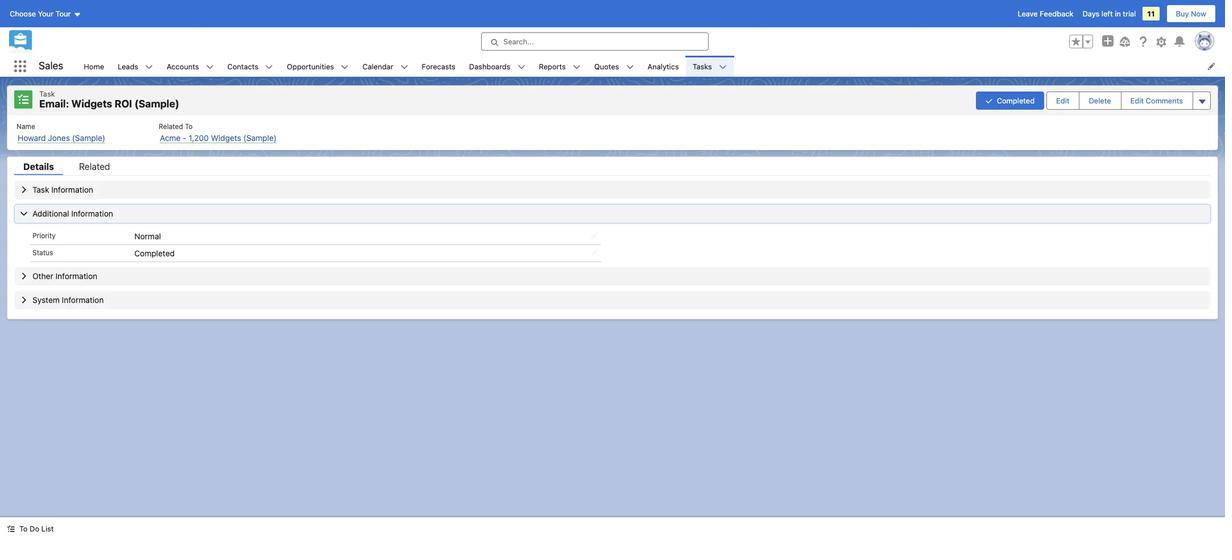 Task type: describe. For each thing, give the bounding box(es) containing it.
tour
[[56, 9, 71, 18]]

now
[[1191, 9, 1207, 18]]

other information
[[32, 271, 97, 281]]

normal
[[134, 231, 161, 241]]

opportunities list item
[[280, 56, 356, 77]]

calendar
[[363, 62, 393, 71]]

related for related
[[79, 161, 110, 172]]

buy now button
[[1166, 5, 1216, 23]]

trial
[[1123, 9, 1136, 18]]

status
[[32, 248, 53, 257]]

text default image for opportunities
[[341, 63, 349, 71]]

additional information
[[32, 208, 113, 218]]

additional information button
[[15, 205, 1211, 223]]

system information
[[32, 295, 104, 305]]

leave feedback link
[[1018, 9, 1074, 18]]

choose your tour button
[[9, 5, 82, 23]]

analytics
[[648, 62, 679, 71]]

search... button
[[481, 32, 709, 51]]

name howard jones (sample)
[[16, 122, 105, 143]]

completed inside button
[[997, 96, 1035, 105]]

related link
[[70, 161, 119, 175]]

leads list item
[[111, 56, 160, 77]]

opportunities link
[[280, 56, 341, 77]]

text default image for quotes
[[626, 63, 634, 71]]

quotes list item
[[588, 56, 641, 77]]

quotes link
[[588, 56, 626, 77]]

1 vertical spatial completed
[[134, 248, 175, 258]]

tasks link
[[686, 56, 719, 77]]

email:
[[39, 98, 69, 110]]

dashboards list item
[[462, 56, 532, 77]]

completed button
[[976, 91, 1045, 110]]

edit comments
[[1131, 96, 1183, 105]]

days left in trial
[[1083, 9, 1136, 18]]

jones
[[48, 133, 70, 143]]

tasks
[[693, 62, 712, 71]]

calendar list item
[[356, 56, 415, 77]]

priority
[[32, 231, 56, 240]]

related for related to acme - 1,200 widgets (sample)
[[159, 122, 183, 131]]

list
[[41, 525, 54, 534]]

information for additional information
[[71, 208, 113, 218]]

task information button
[[15, 181, 1211, 199]]

forecasts
[[422, 62, 456, 71]]

text default image for leads
[[145, 63, 153, 71]]

accounts link
[[160, 56, 206, 77]]

analytics link
[[641, 56, 686, 77]]

text default image for calendar
[[400, 63, 408, 71]]

contacts
[[227, 62, 258, 71]]

task information
[[32, 185, 93, 194]]

your
[[38, 9, 53, 18]]

system information button
[[15, 291, 1211, 309]]

delete button
[[1080, 92, 1120, 109]]

calendar link
[[356, 56, 400, 77]]

list for home link
[[7, 115, 1218, 150]]

other information button
[[15, 267, 1211, 285]]

edit button
[[1047, 92, 1079, 109]]

0 vertical spatial group
[[1069, 35, 1093, 48]]

text default image for contacts
[[265, 63, 273, 71]]

buy now
[[1176, 9, 1207, 18]]

left
[[1102, 9, 1113, 18]]

howard
[[18, 133, 46, 143]]

details link
[[14, 161, 63, 175]]

accounts
[[167, 62, 199, 71]]



Task type: vqa. For each thing, say whether or not it's contained in the screenshot.
leftmost 'Order'
no



Task type: locate. For each thing, give the bounding box(es) containing it.
widgets inside task email: widgets roi (sample)
[[71, 98, 112, 110]]

1 vertical spatial list
[[7, 115, 1218, 150]]

dashboards link
[[462, 56, 517, 77]]

text default image right tasks
[[719, 63, 727, 71]]

text default image right contacts
[[265, 63, 273, 71]]

edit
[[1056, 96, 1070, 105], [1131, 96, 1144, 105]]

2 text default image from the left
[[400, 63, 408, 71]]

1 horizontal spatial edit
[[1131, 96, 1144, 105]]

to do list button
[[0, 518, 61, 540]]

task
[[39, 89, 55, 98], [32, 185, 49, 194]]

text default image right calendar
[[400, 63, 408, 71]]

acme - 1,200 widgets (sample) link
[[160, 133, 277, 143]]

0 vertical spatial completed
[[997, 96, 1035, 105]]

choose your tour
[[10, 9, 71, 18]]

related to acme - 1,200 widgets (sample)
[[159, 122, 277, 143]]

0 horizontal spatial edit
[[1056, 96, 1070, 105]]

1 horizontal spatial related
[[159, 122, 183, 131]]

completed
[[997, 96, 1035, 105], [134, 248, 175, 258]]

list for leave feedback link
[[77, 56, 1225, 77]]

text default image inside calendar list item
[[400, 63, 408, 71]]

-
[[183, 133, 186, 143]]

feedback
[[1040, 9, 1074, 18]]

do
[[30, 525, 39, 534]]

text default image down search...
[[517, 63, 525, 71]]

text default image
[[145, 63, 153, 71], [206, 63, 214, 71], [341, 63, 349, 71], [573, 63, 581, 71], [7, 525, 15, 533]]

howard jones (sample) link
[[18, 133, 105, 143]]

0 horizontal spatial completed
[[134, 248, 175, 258]]

4 text default image from the left
[[626, 63, 634, 71]]

information for task information
[[51, 185, 93, 194]]

to inside button
[[19, 525, 28, 534]]

1 horizontal spatial completed
[[997, 96, 1035, 105]]

information for system information
[[62, 295, 104, 305]]

task for information
[[32, 185, 49, 194]]

additional
[[32, 208, 69, 218]]

5 text default image from the left
[[719, 63, 727, 71]]

text default image right quotes
[[626, 63, 634, 71]]

text default image inside contacts list item
[[265, 63, 273, 71]]

widgets right the 1,200
[[211, 133, 241, 143]]

text default image right leads at the left top of page
[[145, 63, 153, 71]]

related inside related to acme - 1,200 widgets (sample)
[[159, 122, 183, 131]]

tasks list item
[[686, 56, 734, 77]]

information inside other information "dropdown button"
[[55, 271, 97, 281]]

text default image for dashboards
[[517, 63, 525, 71]]

0 horizontal spatial related
[[79, 161, 110, 172]]

group containing completed
[[976, 90, 1211, 111]]

text default image inside "dashboards" list item
[[517, 63, 525, 71]]

widgets inside related to acme - 1,200 widgets (sample)
[[211, 133, 241, 143]]

1 horizontal spatial to
[[185, 122, 193, 131]]

0 vertical spatial related
[[159, 122, 183, 131]]

group
[[1069, 35, 1093, 48], [976, 90, 1211, 111]]

other
[[32, 271, 53, 281]]

1 horizontal spatial widgets
[[211, 133, 241, 143]]

related
[[159, 122, 183, 131], [79, 161, 110, 172]]

task down the details link
[[32, 185, 49, 194]]

2 horizontal spatial (sample)
[[243, 133, 277, 143]]

(sample) inside name howard jones (sample)
[[72, 133, 105, 143]]

list containing howard jones (sample)
[[7, 115, 1218, 150]]

edit for edit
[[1056, 96, 1070, 105]]

1 horizontal spatial (sample)
[[135, 98, 179, 110]]

information up the system information
[[55, 271, 97, 281]]

information up the additional information
[[51, 185, 93, 194]]

1 vertical spatial to
[[19, 525, 28, 534]]

to up -
[[185, 122, 193, 131]]

roi
[[115, 98, 132, 110]]

0 vertical spatial to
[[185, 122, 193, 131]]

11
[[1148, 9, 1155, 18]]

forecasts link
[[415, 56, 462, 77]]

search...
[[503, 37, 534, 46]]

leads link
[[111, 56, 145, 77]]

name
[[16, 122, 35, 131]]

text default image for reports
[[573, 63, 581, 71]]

edit for edit comments
[[1131, 96, 1144, 105]]

1 vertical spatial group
[[976, 90, 1211, 111]]

widgets left roi
[[71, 98, 112, 110]]

task down sales
[[39, 89, 55, 98]]

information inside 'additional information' dropdown button
[[71, 208, 113, 218]]

information down other information
[[62, 295, 104, 305]]

text default image inside 'opportunities' 'list item'
[[341, 63, 349, 71]]

0 horizontal spatial widgets
[[71, 98, 112, 110]]

text default image inside accounts list item
[[206, 63, 214, 71]]

contacts link
[[221, 56, 265, 77]]

text default image left do
[[7, 525, 15, 533]]

1 vertical spatial related
[[79, 161, 110, 172]]

related up task information
[[79, 161, 110, 172]]

to inside related to acme - 1,200 widgets (sample)
[[185, 122, 193, 131]]

leave
[[1018, 9, 1038, 18]]

contacts list item
[[221, 56, 280, 77]]

to left do
[[19, 525, 28, 534]]

list containing home
[[77, 56, 1225, 77]]

edit comments button
[[1122, 92, 1192, 109]]

to
[[185, 122, 193, 131], [19, 525, 28, 534]]

0 vertical spatial task
[[39, 89, 55, 98]]

home
[[84, 62, 104, 71]]

0 horizontal spatial to
[[19, 525, 28, 534]]

dashboards
[[469, 62, 511, 71]]

days
[[1083, 9, 1100, 18]]

text default image left calendar
[[341, 63, 349, 71]]

text default image inside tasks list item
[[719, 63, 727, 71]]

edit left delete
[[1056, 96, 1070, 105]]

1 vertical spatial widgets
[[211, 133, 241, 143]]

(sample) inside related to acme - 1,200 widgets (sample)
[[243, 133, 277, 143]]

text default image for accounts
[[206, 63, 214, 71]]

text default image inside reports list item
[[573, 63, 581, 71]]

list
[[77, 56, 1225, 77], [7, 115, 1218, 150]]

system
[[32, 295, 60, 305]]

2 edit from the left
[[1131, 96, 1144, 105]]

1,200
[[189, 133, 209, 143]]

text default image
[[265, 63, 273, 71], [400, 63, 408, 71], [517, 63, 525, 71], [626, 63, 634, 71], [719, 63, 727, 71]]

text default image for tasks
[[719, 63, 727, 71]]

(sample)
[[135, 98, 179, 110], [72, 133, 105, 143], [243, 133, 277, 143]]

home link
[[77, 56, 111, 77]]

accounts list item
[[160, 56, 221, 77]]

text default image right 'accounts'
[[206, 63, 214, 71]]

information
[[51, 185, 93, 194], [71, 208, 113, 218], [55, 271, 97, 281], [62, 295, 104, 305]]

buy
[[1176, 9, 1189, 18]]

information for other information
[[55, 271, 97, 281]]

information down task information
[[71, 208, 113, 218]]

1 vertical spatial task
[[32, 185, 49, 194]]

choose
[[10, 9, 36, 18]]

task inside task email: widgets roi (sample)
[[39, 89, 55, 98]]

completed down the normal
[[134, 248, 175, 258]]

in
[[1115, 9, 1121, 18]]

completed left edit button
[[997, 96, 1035, 105]]

1 edit from the left
[[1056, 96, 1070, 105]]

widgets
[[71, 98, 112, 110], [211, 133, 241, 143]]

quotes
[[594, 62, 619, 71]]

text default image right reports
[[573, 63, 581, 71]]

acme
[[160, 133, 181, 143]]

reports link
[[532, 56, 573, 77]]

leads
[[118, 62, 138, 71]]

0 horizontal spatial (sample)
[[72, 133, 105, 143]]

opportunities
[[287, 62, 334, 71]]

related up acme
[[159, 122, 183, 131]]

text default image inside quotes list item
[[626, 63, 634, 71]]

(sample) inside task email: widgets roi (sample)
[[135, 98, 179, 110]]

edit left comments
[[1131, 96, 1144, 105]]

delete
[[1089, 96, 1111, 105]]

3 text default image from the left
[[517, 63, 525, 71]]

text default image inside leads list item
[[145, 63, 153, 71]]

reports
[[539, 62, 566, 71]]

0 vertical spatial list
[[77, 56, 1225, 77]]

0 vertical spatial widgets
[[71, 98, 112, 110]]

reports list item
[[532, 56, 588, 77]]

information inside system information dropdown button
[[62, 295, 104, 305]]

1 text default image from the left
[[265, 63, 273, 71]]

sales
[[39, 60, 63, 72]]

task email: widgets roi (sample)
[[39, 89, 179, 110]]

to do list
[[19, 525, 54, 534]]

comments
[[1146, 96, 1183, 105]]

task for email:
[[39, 89, 55, 98]]

leave feedback
[[1018, 9, 1074, 18]]

task inside dropdown button
[[32, 185, 49, 194]]

details
[[23, 161, 54, 172]]

text default image inside to do list button
[[7, 525, 15, 533]]

information inside task information dropdown button
[[51, 185, 93, 194]]



